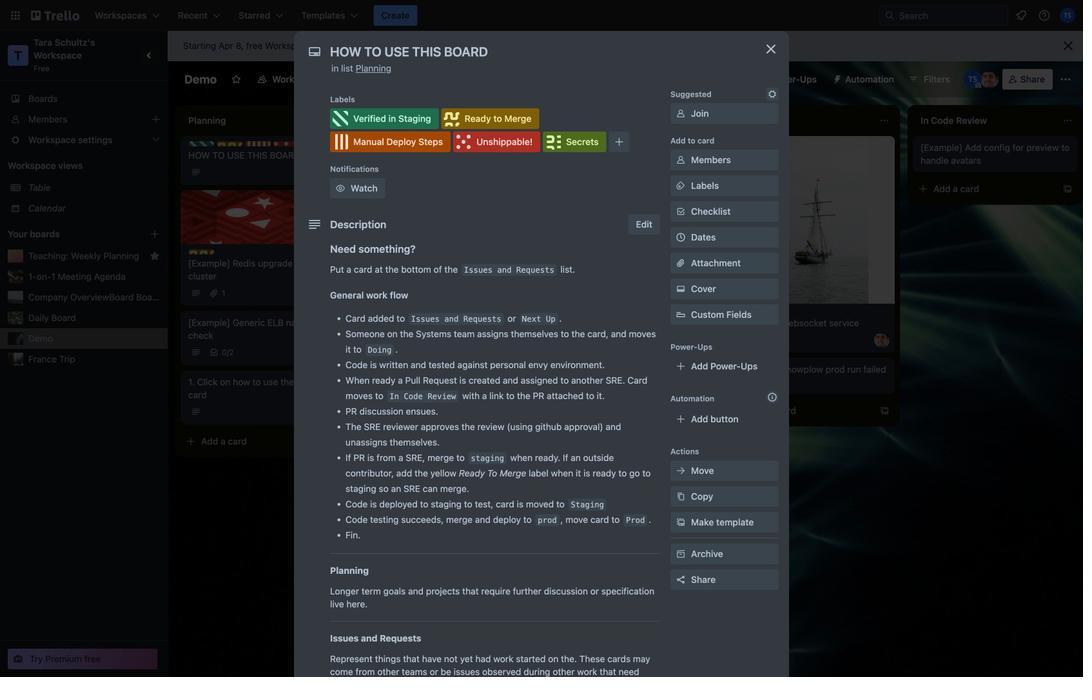 Task type: locate. For each thing, give the bounding box(es) containing it.
color: yellow, title: "ready to merge" element
[[442, 108, 540, 129], [217, 141, 243, 146], [188, 249, 214, 254], [738, 309, 764, 314]]

1 vertical spatial sm image
[[675, 516, 688, 529]]

None text field
[[324, 40, 750, 63]]

color: green, title: "verified in staging" element
[[330, 108, 439, 129], [188, 141, 214, 146]]

tara schultz (taraschultz7) image
[[1060, 8, 1076, 23]]

star or unstar board image
[[231, 74, 241, 84]]

1 horizontal spatial color: red, title: "unshippable!" element
[[453, 132, 541, 152]]

0 vertical spatial color: green, title: "verified in staging" element
[[330, 108, 439, 129]]

Board name text field
[[178, 69, 223, 90]]

1 horizontal spatial color: green, title: "verified in staging" element
[[330, 108, 439, 129]]

0 vertical spatial create from template… image
[[1063, 184, 1073, 194]]

0 notifications image
[[1014, 8, 1029, 23]]

Search field
[[880, 5, 1009, 26]]

search image
[[885, 10, 895, 21]]

2 sm image from the top
[[675, 516, 688, 529]]

2 vertical spatial create from template… image
[[880, 406, 890, 416]]

color: lime, title: "secrets" element
[[543, 132, 607, 152], [302, 141, 328, 146]]

color: orange, title: "manual deploy steps" element
[[330, 132, 451, 152], [245, 141, 271, 146]]

add board image
[[150, 229, 160, 239]]

color: red, title: "unshippable!" element
[[453, 132, 541, 152], [273, 141, 299, 146]]

sm image
[[675, 490, 688, 503], [675, 516, 688, 529], [675, 548, 688, 561]]

1 vertical spatial color: green, title: "verified in staging" element
[[188, 141, 214, 146]]

1 vertical spatial create from template… image
[[697, 202, 707, 212]]

starred icon image
[[150, 251, 160, 261]]

sm image
[[828, 69, 846, 87], [766, 88, 779, 101], [675, 107, 688, 120], [675, 154, 688, 166], [675, 179, 688, 192], [334, 182, 347, 195], [675, 283, 688, 295], [675, 464, 688, 477]]

3 sm image from the top
[[675, 548, 688, 561]]

2 vertical spatial sm image
[[675, 548, 688, 561]]

0 horizontal spatial color: lime, title: "secrets" element
[[302, 141, 328, 146]]

create from template… image
[[1063, 184, 1073, 194], [697, 202, 707, 212], [880, 406, 890, 416]]

0 vertical spatial sm image
[[675, 490, 688, 503]]



Task type: describe. For each thing, give the bounding box(es) containing it.
primary element
[[0, 0, 1084, 31]]

0 horizontal spatial color: orange, title: "manual deploy steps" element
[[245, 141, 271, 146]]

2 horizontal spatial create from template… image
[[1063, 184, 1073, 194]]

your boards with 6 items element
[[8, 226, 130, 242]]

1 horizontal spatial color: orange, title: "manual deploy steps" element
[[330, 132, 451, 152]]

tara schultz (taraschultz7) image
[[964, 70, 982, 88]]

1 horizontal spatial create from template… image
[[880, 406, 890, 416]]

0 horizontal spatial create from template… image
[[697, 202, 707, 212]]

1 horizontal spatial color: lime, title: "secrets" element
[[543, 132, 607, 152]]

close dialog image
[[764, 41, 779, 57]]

0 horizontal spatial color: red, title: "unshippable!" element
[[273, 141, 299, 146]]

open information menu image
[[1039, 9, 1051, 22]]

0 horizontal spatial color: green, title: "verified in staging" element
[[188, 141, 214, 146]]

1 sm image from the top
[[675, 490, 688, 503]]

james peterson (jamespeterson93) image
[[981, 70, 999, 88]]

james peterson (jamespeterson93) image
[[875, 332, 890, 348]]

show menu image
[[1060, 73, 1073, 86]]



Task type: vqa. For each thing, say whether or not it's contained in the screenshot.
leftmost 'COLOR: GREEN, TITLE: "VERIFIED IN STAGING"' element
yes



